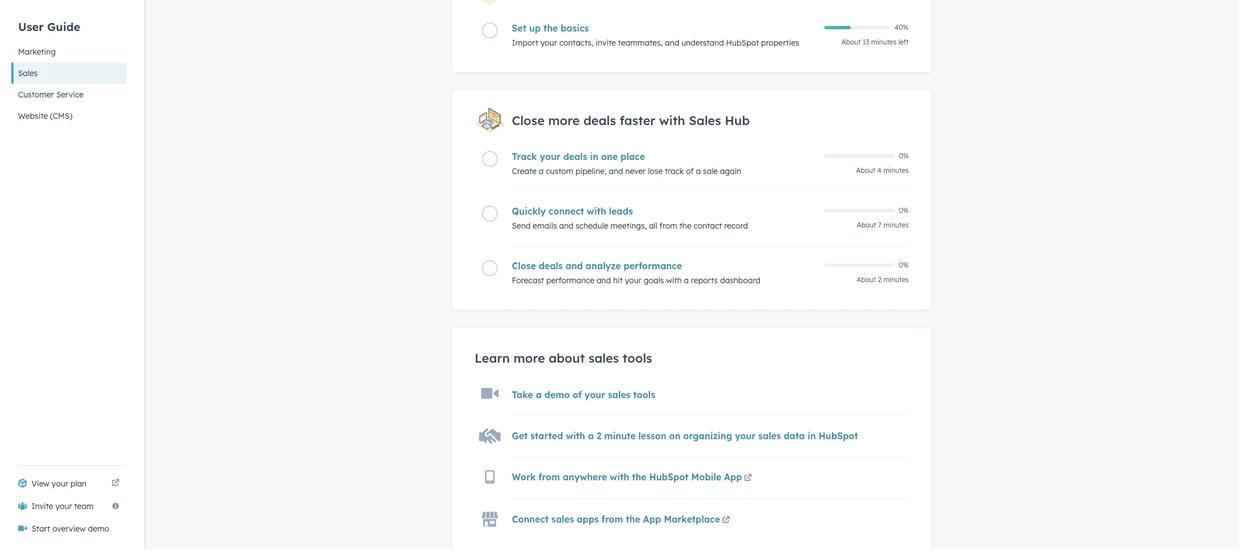 Task type: locate. For each thing, give the bounding box(es) containing it.
link opens in a new window image
[[745, 475, 752, 483], [112, 480, 120, 489], [723, 517, 730, 526]]

1 horizontal spatial link opens in a new window image
[[723, 515, 730, 529]]

0% for quickly connect with leads
[[899, 206, 909, 215]]

the inside the quickly connect with leads send emails and schedule meetings, all from the contact record
[[680, 221, 692, 231]]

link opens in a new window image right plan
[[112, 480, 120, 489]]

hubspot left "mobile" on the bottom right of the page
[[650, 472, 689, 483]]

quickly
[[512, 206, 546, 217]]

of right track
[[687, 166, 694, 177]]

deals up one
[[584, 113, 616, 129]]

0 horizontal spatial link opens in a new window image
[[112, 480, 120, 489]]

0 vertical spatial from
[[660, 221, 678, 231]]

0% for track your deals in one place
[[899, 152, 909, 160]]

start
[[32, 525, 50, 535]]

1 vertical spatial close
[[512, 261, 536, 272]]

deals up 'custom'
[[564, 151, 588, 162]]

demo
[[545, 390, 570, 401], [88, 525, 109, 535]]

link opens in a new window image inside connect sales apps from the app marketplace link
[[723, 515, 730, 529]]

2 horizontal spatial link opens in a new window image
[[745, 473, 752, 486]]

performance
[[624, 261, 682, 272], [547, 276, 595, 286]]

the down "work from anywhere with the hubspot mobile app" link
[[626, 514, 641, 526]]

your down about
[[585, 390, 606, 401]]

and down one
[[609, 166, 624, 177]]

more right learn
[[514, 351, 545, 367]]

your down up
[[541, 38, 557, 48]]

0 vertical spatial deals
[[584, 113, 616, 129]]

demo for overview
[[88, 525, 109, 535]]

1 close from the top
[[512, 113, 545, 129]]

0 vertical spatial performance
[[624, 261, 682, 272]]

connect
[[549, 206, 584, 217]]

deals inside track your deals in one place create a custom pipeline, and never lose track of a sale again
[[564, 151, 588, 162]]

1 horizontal spatial app
[[725, 472, 743, 483]]

and
[[665, 38, 680, 48], [609, 166, 624, 177], [559, 221, 574, 231], [566, 261, 583, 272], [597, 276, 611, 286]]

and left hit
[[597, 276, 611, 286]]

schedule
[[576, 221, 609, 231]]

sales up minute
[[608, 390, 631, 401]]

about for quickly connect with leads
[[857, 221, 877, 230]]

0 vertical spatial sales
[[18, 68, 38, 78]]

0 horizontal spatial 2
[[597, 431, 602, 442]]

0 vertical spatial hubspot
[[727, 38, 759, 48]]

2 vertical spatial deals
[[539, 261, 563, 272]]

1 horizontal spatial demo
[[545, 390, 570, 401]]

1 vertical spatial tools
[[634, 390, 656, 401]]

from right "work"
[[539, 472, 560, 483]]

app left 'marketplace'
[[644, 514, 662, 526]]

link opens in a new window image right "mobile" on the bottom right of the page
[[745, 475, 752, 483]]

1 vertical spatial from
[[539, 472, 560, 483]]

started
[[531, 431, 563, 442]]

more for deals
[[549, 113, 580, 129]]

left
[[899, 38, 909, 46]]

minutes right 4
[[884, 166, 909, 175]]

in up pipeline,
[[590, 151, 599, 162]]

from down quickly connect with leads "button"
[[660, 221, 678, 231]]

0 vertical spatial more
[[549, 113, 580, 129]]

a right create
[[539, 166, 544, 177]]

link opens in a new window image right plan
[[112, 478, 120, 491]]

0% up about 2 minutes on the bottom right
[[899, 261, 909, 270]]

4
[[878, 166, 882, 175]]

your up 'custom'
[[540, 151, 561, 162]]

sales up customer
[[18, 68, 38, 78]]

link opens in a new window image right 'marketplace'
[[723, 517, 730, 526]]

1 horizontal spatial hubspot
[[727, 38, 759, 48]]

close inside close deals and analyze performance forecast performance and hit your goals with a reports dashboard
[[512, 261, 536, 272]]

meetings,
[[611, 221, 647, 231]]

and left analyze
[[566, 261, 583, 272]]

2 down 7
[[878, 276, 882, 284]]

demo down team
[[88, 525, 109, 535]]

0 vertical spatial 0%
[[899, 152, 909, 160]]

minutes for set up the basics
[[872, 38, 897, 46]]

0 vertical spatial close
[[512, 113, 545, 129]]

the inside set up the basics import your contacts, invite teammates, and understand hubspot properties
[[544, 23, 558, 34]]

minutes right 7
[[884, 221, 909, 230]]

1 horizontal spatial from
[[602, 514, 624, 526]]

link opens in a new window image right 'marketplace'
[[723, 515, 730, 529]]

link opens in a new window image right "mobile" on the bottom right of the page
[[745, 473, 752, 486]]

the down lesson
[[632, 472, 647, 483]]

sales left data
[[759, 431, 781, 442]]

0 vertical spatial 2
[[878, 276, 882, 284]]

1 horizontal spatial more
[[549, 113, 580, 129]]

0 vertical spatial of
[[687, 166, 694, 177]]

deals for your
[[564, 151, 588, 162]]

mobile
[[692, 472, 722, 483]]

0% up 'about 7 minutes' at the right of the page
[[899, 206, 909, 215]]

with right the faster
[[660, 113, 686, 129]]

close deals and analyze performance button
[[512, 261, 818, 272]]

1 vertical spatial hubspot
[[819, 431, 859, 442]]

0 horizontal spatial more
[[514, 351, 545, 367]]

of inside track your deals in one place create a custom pipeline, and never lose track of a sale again
[[687, 166, 694, 177]]

website (cms) button
[[11, 105, 126, 127]]

all
[[649, 221, 658, 231]]

properties
[[762, 38, 800, 48]]

emails
[[533, 221, 557, 231]]

1 vertical spatial in
[[808, 431, 816, 442]]

from
[[660, 221, 678, 231], [539, 472, 560, 483], [602, 514, 624, 526]]

set
[[512, 23, 527, 34]]

quickly connect with leads send emails and schedule meetings, all from the contact record
[[512, 206, 749, 231]]

deals
[[584, 113, 616, 129], [564, 151, 588, 162], [539, 261, 563, 272]]

your
[[541, 38, 557, 48], [540, 151, 561, 162], [625, 276, 642, 286], [585, 390, 606, 401], [735, 431, 756, 442], [52, 479, 68, 490], [55, 502, 72, 512]]

about
[[549, 351, 585, 367]]

link opens in a new window image for connect sales apps from the app marketplace
[[723, 517, 730, 526]]

1 vertical spatial performance
[[547, 276, 595, 286]]

3 0% from the top
[[899, 261, 909, 270]]

marketing
[[18, 47, 56, 57]]

0 horizontal spatial in
[[590, 151, 599, 162]]

1 vertical spatial sales
[[689, 113, 722, 129]]

tools
[[623, 351, 653, 367], [634, 390, 656, 401]]

2 vertical spatial from
[[602, 514, 624, 526]]

apps
[[577, 514, 599, 526]]

your right hit
[[625, 276, 642, 286]]

your inside button
[[55, 502, 72, 512]]

customer service
[[18, 90, 84, 100]]

create
[[512, 166, 537, 177]]

more up 'custom'
[[549, 113, 580, 129]]

deals for more
[[584, 113, 616, 129]]

place
[[621, 151, 645, 162]]

(cms)
[[50, 111, 72, 121]]

1 vertical spatial of
[[573, 390, 582, 401]]

link opens in a new window image inside connect sales apps from the app marketplace link
[[723, 517, 730, 526]]

2 0% from the top
[[899, 206, 909, 215]]

app right "mobile" on the bottom right of the page
[[725, 472, 743, 483]]

1 vertical spatial 2
[[597, 431, 602, 442]]

customer
[[18, 90, 54, 100]]

more for about
[[514, 351, 545, 367]]

your inside track your deals in one place create a custom pipeline, and never lose track of a sale again
[[540, 151, 561, 162]]

minutes
[[872, 38, 897, 46], [884, 166, 909, 175], [884, 221, 909, 230], [884, 276, 909, 284]]

lose
[[648, 166, 663, 177]]

link opens in a new window image inside view your plan link
[[112, 478, 120, 491]]

0 horizontal spatial sales
[[18, 68, 38, 78]]

the right up
[[544, 23, 558, 34]]

hub
[[725, 113, 750, 129]]

learn more about sales tools
[[475, 351, 653, 367]]

user guide
[[18, 19, 80, 34]]

0 horizontal spatial hubspot
[[650, 472, 689, 483]]

demo for a
[[545, 390, 570, 401]]

link opens in a new window image inside "work from anywhere with the hubspot mobile app" link
[[745, 475, 752, 483]]

0% for close deals and analyze performance
[[899, 261, 909, 270]]

1 vertical spatial deals
[[564, 151, 588, 162]]

anywhere
[[563, 472, 608, 483]]

deals up the forecast
[[539, 261, 563, 272]]

0 horizontal spatial app
[[644, 514, 662, 526]]

0 vertical spatial tools
[[623, 351, 653, 367]]

in inside track your deals in one place create a custom pipeline, and never lose track of a sale again
[[590, 151, 599, 162]]

on
[[670, 431, 681, 442]]

contacts,
[[560, 38, 594, 48]]

performance up "goals"
[[624, 261, 682, 272]]

your inside close deals and analyze performance forecast performance and hit your goals with a reports dashboard
[[625, 276, 642, 286]]

more
[[549, 113, 580, 129], [514, 351, 545, 367]]

0 horizontal spatial link opens in a new window image
[[112, 478, 120, 491]]

app
[[725, 472, 743, 483], [644, 514, 662, 526]]

a inside close deals and analyze performance forecast performance and hit your goals with a reports dashboard
[[684, 276, 689, 286]]

1 vertical spatial demo
[[88, 525, 109, 535]]

link opens in a new window image inside "work from anywhere with the hubspot mobile app" link
[[745, 473, 752, 486]]

demo right "take"
[[545, 390, 570, 401]]

0% up about 4 minutes
[[899, 152, 909, 160]]

close up track
[[512, 113, 545, 129]]

minutes right '13' on the right top of page
[[872, 38, 897, 46]]

view your plan link
[[11, 473, 126, 496]]

link opens in a new window image for work from anywhere with the hubspot mobile app
[[745, 475, 752, 483]]

sales
[[18, 68, 38, 78], [689, 113, 722, 129]]

hubspot
[[727, 38, 759, 48], [819, 431, 859, 442], [650, 472, 689, 483]]

your inside set up the basics import your contacts, invite teammates, and understand hubspot properties
[[541, 38, 557, 48]]

7
[[879, 221, 882, 230]]

2 vertical spatial hubspot
[[650, 472, 689, 483]]

your right organizing
[[735, 431, 756, 442]]

close up the forecast
[[512, 261, 536, 272]]

1 horizontal spatial sales
[[689, 113, 722, 129]]

2 horizontal spatial from
[[660, 221, 678, 231]]

0 vertical spatial in
[[590, 151, 599, 162]]

close deals and analyze performance forecast performance and hit your goals with a reports dashboard
[[512, 261, 761, 286]]

deals inside close deals and analyze performance forecast performance and hit your goals with a reports dashboard
[[539, 261, 563, 272]]

1 horizontal spatial of
[[687, 166, 694, 177]]

sales left hub
[[689, 113, 722, 129]]

2 horizontal spatial link opens in a new window image
[[745, 475, 752, 483]]

work from anywhere with the hubspot mobile app
[[512, 472, 743, 483]]

in right data
[[808, 431, 816, 442]]

a left the reports
[[684, 276, 689, 286]]

2 close from the top
[[512, 261, 536, 272]]

hubspot left properties
[[727, 38, 759, 48]]

of
[[687, 166, 694, 177], [573, 390, 582, 401]]

the inside "work from anywhere with the hubspot mobile app" link
[[632, 472, 647, 483]]

sales left apps at bottom left
[[552, 514, 574, 526]]

0 horizontal spatial from
[[539, 472, 560, 483]]

minutes down 'about 7 minutes' at the right of the page
[[884, 276, 909, 284]]

link opens in a new window image
[[745, 473, 752, 486], [112, 478, 120, 491], [723, 515, 730, 529]]

with up the schedule
[[587, 206, 607, 217]]

2 horizontal spatial hubspot
[[819, 431, 859, 442]]

start overview demo
[[32, 525, 109, 535]]

in
[[590, 151, 599, 162], [808, 431, 816, 442]]

track your deals in one place button
[[512, 151, 818, 162]]

0%
[[899, 152, 909, 160], [899, 206, 909, 215], [899, 261, 909, 270]]

1 horizontal spatial link opens in a new window image
[[723, 517, 730, 526]]

quickly connect with leads button
[[512, 206, 818, 217]]

about
[[842, 38, 861, 46], [857, 166, 876, 175], [857, 221, 877, 230], [857, 276, 877, 284]]

service
[[56, 90, 84, 100]]

1 0% from the top
[[899, 152, 909, 160]]

0 vertical spatial demo
[[545, 390, 570, 401]]

with down close deals and analyze performance button
[[667, 276, 682, 286]]

about for set up the basics
[[842, 38, 861, 46]]

with inside the quickly connect with leads send emails and schedule meetings, all from the contact record
[[587, 206, 607, 217]]

understand
[[682, 38, 724, 48]]

1 vertical spatial more
[[514, 351, 545, 367]]

performance down analyze
[[547, 276, 595, 286]]

custom
[[546, 166, 574, 177]]

link opens in a new window image inside view your plan link
[[112, 480, 120, 489]]

hubspot right data
[[819, 431, 859, 442]]

2 left minute
[[597, 431, 602, 442]]

website
[[18, 111, 48, 121]]

about 13 minutes left
[[842, 38, 909, 46]]

plan
[[70, 479, 87, 490]]

contact
[[694, 221, 722, 231]]

send
[[512, 221, 531, 231]]

close
[[512, 113, 545, 129], [512, 261, 536, 272]]

2 vertical spatial 0%
[[899, 261, 909, 270]]

[object object] complete progress bar
[[825, 26, 851, 29]]

and down connect
[[559, 221, 574, 231]]

0 horizontal spatial demo
[[88, 525, 109, 535]]

your left team
[[55, 502, 72, 512]]

of down about
[[573, 390, 582, 401]]

minutes for quickly connect with leads
[[884, 221, 909, 230]]

and down the set up the basics button
[[665, 38, 680, 48]]

the left contact
[[680, 221, 692, 231]]

1 vertical spatial 0%
[[899, 206, 909, 215]]

from right apps at bottom left
[[602, 514, 624, 526]]

view
[[32, 479, 49, 490]]



Task type: vqa. For each thing, say whether or not it's contained in the screenshot.
1st Press to sort. element from right
no



Task type: describe. For each thing, give the bounding box(es) containing it.
about 4 minutes
[[857, 166, 909, 175]]

website (cms)
[[18, 111, 72, 121]]

take
[[512, 390, 533, 401]]

minutes for track your deals in one place
[[884, 166, 909, 175]]

about 2 minutes
[[857, 276, 909, 284]]

link opens in a new window image for connect sales apps from the app marketplace
[[723, 515, 730, 529]]

and inside the quickly connect with leads send emails and schedule meetings, all from the contact record
[[559, 221, 574, 231]]

take a demo of your sales tools link
[[512, 390, 656, 401]]

track
[[512, 151, 537, 162]]

0 horizontal spatial of
[[573, 390, 582, 401]]

organizing
[[684, 431, 733, 442]]

the inside connect sales apps from the app marketplace link
[[626, 514, 641, 526]]

guide
[[47, 19, 80, 34]]

overview
[[52, 525, 86, 535]]

invite
[[596, 38, 616, 48]]

marketing button
[[11, 41, 126, 63]]

and inside track your deals in one place create a custom pipeline, and never lose track of a sale again
[[609, 166, 624, 177]]

minutes for close deals and analyze performance
[[884, 276, 909, 284]]

about 7 minutes
[[857, 221, 909, 230]]

get started with a 2 minute lesson on organizing your sales data in hubspot
[[512, 431, 859, 442]]

work from anywhere with the hubspot mobile app link
[[512, 472, 754, 486]]

forecast
[[512, 276, 545, 286]]

hit
[[614, 276, 623, 286]]

analyze
[[586, 261, 621, 272]]

about for close deals and analyze performance
[[857, 276, 877, 284]]

13
[[863, 38, 870, 46]]

team
[[74, 502, 94, 512]]

connect sales apps from the app marketplace link
[[512, 514, 732, 529]]

sales right about
[[589, 351, 619, 367]]

view your plan
[[32, 479, 87, 490]]

close more deals faster with sales hub
[[512, 113, 750, 129]]

take a demo of your sales tools
[[512, 390, 656, 401]]

a right "take"
[[536, 390, 542, 401]]

marketplace
[[664, 514, 721, 526]]

never
[[626, 166, 646, 177]]

0 vertical spatial app
[[725, 472, 743, 483]]

basics
[[561, 23, 589, 34]]

a left minute
[[588, 431, 594, 442]]

sale
[[703, 166, 718, 177]]

0 horizontal spatial performance
[[547, 276, 595, 286]]

track your deals in one place create a custom pipeline, and never lose track of a sale again
[[512, 151, 742, 177]]

your left plan
[[52, 479, 68, 490]]

link opens in a new window image for work from anywhere with the hubspot mobile app
[[745, 473, 752, 486]]

one
[[602, 151, 618, 162]]

up
[[530, 23, 541, 34]]

again
[[720, 166, 742, 177]]

1 vertical spatial app
[[644, 514, 662, 526]]

reports
[[691, 276, 718, 286]]

pipeline,
[[576, 166, 607, 177]]

invite your team button
[[11, 496, 126, 518]]

set up the basics button
[[512, 23, 818, 34]]

faster
[[620, 113, 656, 129]]

with inside close deals and analyze performance forecast performance and hit your goals with a reports dashboard
[[667, 276, 682, 286]]

invite
[[32, 502, 53, 512]]

connect
[[512, 514, 549, 526]]

goals
[[644, 276, 664, 286]]

invite your team
[[32, 502, 94, 512]]

with right started
[[566, 431, 586, 442]]

dashboard
[[721, 276, 761, 286]]

close for close more deals faster with sales hub
[[512, 113, 545, 129]]

learn
[[475, 351, 510, 367]]

sales inside button
[[18, 68, 38, 78]]

start overview demo link
[[11, 518, 126, 541]]

hubspot inside set up the basics import your contacts, invite teammates, and understand hubspot properties
[[727, 38, 759, 48]]

sales button
[[11, 63, 126, 84]]

teammates,
[[619, 38, 663, 48]]

record
[[725, 221, 749, 231]]

and inside set up the basics import your contacts, invite teammates, and understand hubspot properties
[[665, 38, 680, 48]]

customer service button
[[11, 84, 126, 105]]

40%
[[895, 23, 909, 32]]

data
[[784, 431, 805, 442]]

from inside the quickly connect with leads send emails and schedule meetings, all from the contact record
[[660, 221, 678, 231]]

with right anywhere
[[610, 472, 630, 483]]

1 horizontal spatial 2
[[878, 276, 882, 284]]

track
[[665, 166, 684, 177]]

lesson
[[639, 431, 667, 442]]

minute
[[605, 431, 636, 442]]

user guide views element
[[11, 0, 126, 127]]

import
[[512, 38, 539, 48]]

work
[[512, 472, 536, 483]]

connect sales apps from the app marketplace
[[512, 514, 721, 526]]

1 horizontal spatial in
[[808, 431, 816, 442]]

user
[[18, 19, 44, 34]]

about for track your deals in one place
[[857, 166, 876, 175]]

close for close deals and analyze performance forecast performance and hit your goals with a reports dashboard
[[512, 261, 536, 272]]

get started with a 2 minute lesson on organizing your sales data in hubspot link
[[512, 431, 859, 442]]

get
[[512, 431, 528, 442]]

1 horizontal spatial performance
[[624, 261, 682, 272]]

a left sale
[[696, 166, 701, 177]]



